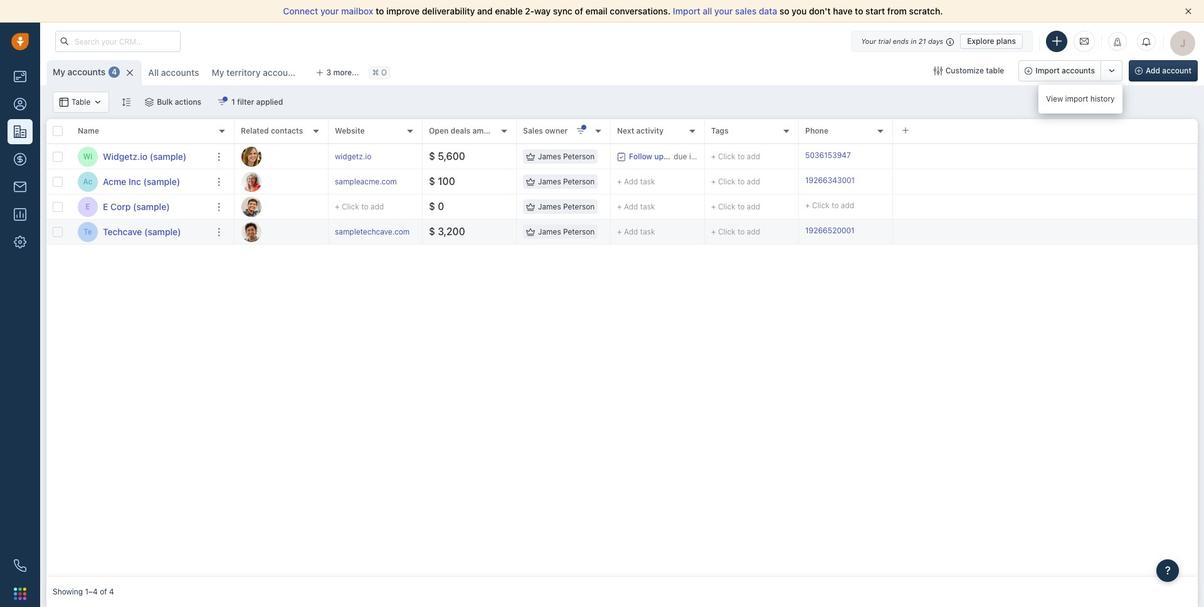 Task type: locate. For each thing, give the bounding box(es) containing it.
4 cell from the top
[[893, 220, 1198, 244]]

4 $ from the top
[[429, 226, 435, 237]]

1 james peterson from the top
[[538, 152, 595, 161]]

of right sync
[[575, 6, 583, 16]]

more...
[[333, 68, 359, 77]]

3 $ from the top
[[429, 201, 435, 212]]

acme inc (sample) link
[[103, 175, 180, 188]]

accounts right all
[[161, 67, 199, 78]]

press space to select this row. row containing $ 5,600
[[235, 144, 1198, 169]]

2 vertical spatial + add task
[[617, 227, 655, 236]]

1 horizontal spatial your
[[715, 6, 733, 16]]

of right 1–4
[[100, 587, 107, 597]]

3 james from the top
[[538, 202, 561, 211]]

1 horizontal spatial of
[[575, 6, 583, 16]]

your
[[861, 37, 877, 45]]

import up view
[[1036, 66, 1060, 75]]

days
[[928, 37, 944, 45], [704, 152, 721, 161]]

press space to select this row. row containing $ 3,200
[[235, 220, 1198, 245]]

container_wx8msf4aqz5i3rn1 image right table
[[94, 98, 102, 107]]

task for $ 100
[[640, 177, 655, 186]]

1 horizontal spatial my
[[212, 67, 224, 78]]

1 vertical spatial of
[[100, 587, 107, 597]]

in
[[911, 37, 917, 45], [689, 152, 696, 161]]

$ left the 5,600 on the top left of the page
[[429, 151, 435, 162]]

name row
[[46, 119, 235, 144]]

in left 21
[[911, 37, 917, 45]]

2 vertical spatial task
[[640, 227, 655, 236]]

+
[[711, 152, 716, 161], [617, 177, 622, 186], [711, 177, 716, 186], [806, 201, 810, 210], [617, 202, 622, 211], [335, 202, 340, 211], [711, 202, 716, 211], [617, 227, 622, 236], [711, 227, 716, 236]]

filter
[[237, 97, 254, 107]]

4 james peterson from the top
[[538, 227, 595, 236]]

plans
[[997, 36, 1016, 45]]

100
[[438, 176, 455, 187]]

(sample) down acme inc (sample) link
[[133, 201, 170, 212]]

2 $ from the top
[[429, 176, 435, 187]]

add for $ 100
[[747, 177, 761, 186]]

techcave (sample) link
[[103, 226, 181, 238]]

close image
[[1186, 8, 1192, 14]]

cell
[[893, 144, 1198, 169], [893, 169, 1198, 194], [893, 194, 1198, 219], [893, 220, 1198, 244]]

related contacts
[[241, 126, 303, 136]]

history
[[1091, 94, 1115, 104]]

1 container_wx8msf4aqz5i3rn1 image from the left
[[94, 98, 102, 107]]

sales
[[523, 126, 543, 136]]

grid containing $ 5,600
[[46, 118, 1198, 577]]

so
[[780, 6, 790, 16]]

contacts
[[271, 126, 303, 136]]

1 vertical spatial days
[[704, 152, 721, 161]]

0 horizontal spatial import
[[673, 6, 701, 16]]

techcave (sample)
[[103, 226, 181, 237]]

3 peterson from the top
[[563, 202, 595, 211]]

add
[[1146, 66, 1161, 75], [624, 177, 638, 186], [624, 202, 638, 211], [624, 227, 638, 236]]

james peterson
[[538, 152, 595, 161], [538, 177, 595, 186], [538, 202, 595, 211], [538, 227, 595, 236]]

1 $ from the top
[[429, 151, 435, 162]]

1 horizontal spatial days
[[928, 37, 944, 45]]

peterson for $ 3,200
[[563, 227, 595, 236]]

add for $ 3,200
[[624, 227, 638, 236]]

1 vertical spatial import
[[1036, 66, 1060, 75]]

1 vertical spatial j image
[[242, 197, 262, 217]]

e up te
[[86, 202, 90, 211]]

accounts inside button
[[1062, 66, 1095, 75]]

+ add task for $ 0
[[617, 202, 655, 211]]

container_wx8msf4aqz5i3rn1 image inside table popup button
[[94, 98, 102, 107]]

2 j image from the top
[[242, 197, 262, 217]]

from
[[888, 6, 907, 16]]

widgetz.io
[[335, 152, 372, 161]]

$
[[429, 151, 435, 162], [429, 176, 435, 187], [429, 201, 435, 212], [429, 226, 435, 237]]

$ left 3,200
[[429, 226, 435, 237]]

container_wx8msf4aqz5i3rn1 image
[[934, 67, 943, 75], [60, 98, 68, 107], [218, 98, 227, 107], [526, 152, 535, 161], [617, 152, 626, 161], [526, 177, 535, 186], [526, 202, 535, 211], [526, 227, 535, 236]]

0 vertical spatial task
[[640, 177, 655, 186]]

accounts up table
[[68, 67, 106, 77]]

1 horizontal spatial import
[[1036, 66, 1060, 75]]

0 horizontal spatial days
[[704, 152, 721, 161]]

1 vertical spatial + add task
[[617, 202, 655, 211]]

james peterson for $ 3,200
[[538, 227, 595, 236]]

3
[[327, 68, 331, 77]]

3 cell from the top
[[893, 194, 1198, 219]]

peterson for $ 0
[[563, 202, 595, 211]]

my territory accounts
[[212, 67, 301, 78]]

due
[[674, 152, 687, 161]]

data
[[759, 6, 778, 16]]

james peterson for $ 5,600
[[538, 152, 595, 161]]

row group
[[46, 144, 235, 245], [235, 144, 1198, 245]]

showing
[[53, 587, 83, 597]]

5,600
[[438, 151, 465, 162]]

4 james from the top
[[538, 227, 561, 236]]

0 vertical spatial in
[[911, 37, 917, 45]]

table button
[[53, 92, 109, 113]]

deliverability
[[422, 6, 475, 16]]

container_wx8msf4aqz5i3rn1 image inside table popup button
[[60, 98, 68, 107]]

my
[[53, 67, 65, 77], [212, 67, 224, 78]]

0 vertical spatial 4
[[112, 67, 117, 77]]

2 james peterson from the top
[[538, 177, 595, 186]]

2 container_wx8msf4aqz5i3rn1 image from the left
[[145, 98, 154, 107]]

1 + add task from the top
[[617, 177, 655, 186]]

james for 100
[[538, 177, 561, 186]]

task for $ 0
[[640, 202, 655, 211]]

2
[[698, 152, 702, 161]]

1 row group from the left
[[46, 144, 235, 245]]

grid
[[46, 118, 1198, 577]]

wi
[[83, 152, 93, 161]]

trial
[[879, 37, 891, 45]]

my accounts link
[[53, 66, 106, 78]]

j image up 'l' "icon" on the top of the page
[[242, 146, 262, 167]]

related
[[241, 126, 269, 136]]

2 cell from the top
[[893, 169, 1198, 194]]

e
[[103, 201, 108, 212], [86, 202, 90, 211]]

explore plans
[[968, 36, 1016, 45]]

1 vertical spatial task
[[640, 202, 655, 211]]

add for $ 100
[[624, 177, 638, 186]]

days right 21
[[928, 37, 944, 45]]

import accounts group
[[1019, 60, 1123, 82]]

e for e
[[86, 202, 90, 211]]

accounts up import
[[1062, 66, 1095, 75]]

4 right 1–4
[[109, 587, 114, 597]]

container_wx8msf4aqz5i3rn1 image left the bulk
[[145, 98, 154, 107]]

account
[[1163, 66, 1192, 75]]

your right "all"
[[715, 6, 733, 16]]

$ left 100
[[429, 176, 435, 187]]

owner
[[545, 126, 568, 136]]

1 cell from the top
[[893, 144, 1198, 169]]

0 horizontal spatial container_wx8msf4aqz5i3rn1 image
[[94, 98, 102, 107]]

0 vertical spatial j image
[[242, 146, 262, 167]]

1 j image from the top
[[242, 146, 262, 167]]

3 more...
[[327, 68, 359, 77]]

import accounts
[[1036, 66, 1095, 75]]

$ for $ 3,200
[[429, 226, 435, 237]]

3 + add task from the top
[[617, 227, 655, 236]]

5036153947
[[806, 150, 851, 160]]

your trial ends in 21 days
[[861, 37, 944, 45]]

james peterson for $ 100
[[538, 177, 595, 186]]

4 down search your crm... text field
[[112, 67, 117, 77]]

0 horizontal spatial e
[[86, 202, 90, 211]]

3 task from the top
[[640, 227, 655, 236]]

enable
[[495, 6, 523, 16]]

of
[[575, 6, 583, 16], [100, 587, 107, 597]]

phone image
[[14, 560, 26, 572]]

0 horizontal spatial my
[[53, 67, 65, 77]]

j image for $ 0
[[242, 197, 262, 217]]

container_wx8msf4aqz5i3rn1 image
[[94, 98, 102, 107], [145, 98, 154, 107]]

peterson
[[563, 152, 595, 161], [563, 177, 595, 186], [563, 202, 595, 211], [563, 227, 595, 236]]

import left "all"
[[673, 6, 701, 16]]

j image
[[242, 146, 262, 167], [242, 197, 262, 217]]

press space to select this row. row
[[46, 144, 235, 169], [235, 144, 1198, 169], [46, 169, 235, 194], [235, 169, 1198, 194], [46, 194, 235, 220], [235, 194, 1198, 220], [46, 220, 235, 245], [235, 220, 1198, 245]]

customize
[[946, 66, 984, 75]]

2 james from the top
[[538, 177, 561, 186]]

my territory accounts button
[[205, 60, 306, 85], [212, 67, 301, 78]]

$ for $ 0
[[429, 201, 435, 212]]

customize table
[[946, 66, 1005, 75]]

1 peterson from the top
[[563, 152, 595, 161]]

click
[[718, 152, 736, 161], [718, 177, 736, 186], [812, 201, 830, 210], [342, 202, 359, 211], [718, 202, 736, 211], [718, 227, 736, 236]]

1 horizontal spatial container_wx8msf4aqz5i3rn1 image
[[145, 98, 154, 107]]

way
[[535, 6, 551, 16]]

$ left 0
[[429, 201, 435, 212]]

mailbox
[[341, 6, 373, 16]]

row group containing widgetz.io (sample)
[[46, 144, 235, 245]]

+ click to add for $ 100
[[711, 177, 761, 186]]

1
[[232, 97, 235, 107]]

bulk
[[157, 97, 173, 107]]

your left the mailbox
[[321, 6, 339, 16]]

2 peterson from the top
[[563, 177, 595, 186]]

cell for $ 3,200
[[893, 220, 1198, 244]]

press space to select this row. row containing widgetz.io (sample)
[[46, 144, 235, 169]]

19266520001 link
[[806, 225, 855, 238]]

row group containing $ 5,600
[[235, 144, 1198, 245]]

e left corp
[[103, 201, 108, 212]]

0 horizontal spatial in
[[689, 152, 696, 161]]

next
[[617, 126, 635, 136]]

0 horizontal spatial your
[[321, 6, 339, 16]]

phone
[[806, 126, 829, 136]]

james for 3,200
[[538, 227, 561, 236]]

1 vertical spatial 4
[[109, 587, 114, 597]]

cell for $ 0
[[893, 194, 1198, 219]]

press space to select this row. row containing e corp (sample)
[[46, 194, 235, 220]]

my for my accounts 4
[[53, 67, 65, 77]]

3,200
[[438, 226, 465, 237]]

add account button
[[1129, 60, 1198, 82]]

j image up s 'image'
[[242, 197, 262, 217]]

add inside button
[[1146, 66, 1161, 75]]

press space to select this row. row containing techcave (sample)
[[46, 220, 235, 245]]

0 vertical spatial days
[[928, 37, 944, 45]]

in inside grid
[[689, 152, 696, 161]]

press space to select this row. row containing $ 0
[[235, 194, 1198, 220]]

table
[[72, 98, 91, 107]]

1 horizontal spatial e
[[103, 201, 108, 212]]

2-
[[525, 6, 535, 16]]

1 task from the top
[[640, 177, 655, 186]]

3 james peterson from the top
[[538, 202, 595, 211]]

ac
[[83, 177, 92, 186]]

my up table popup button
[[53, 67, 65, 77]]

click for $ 0
[[718, 202, 736, 211]]

1 vertical spatial in
[[689, 152, 696, 161]]

days inside grid
[[704, 152, 721, 161]]

connect your mailbox link
[[283, 6, 376, 16]]

4 peterson from the top
[[563, 227, 595, 236]]

days right 2
[[704, 152, 721, 161]]

deals
[[451, 126, 471, 136]]

2 + add task from the top
[[617, 202, 655, 211]]

0 vertical spatial + add task
[[617, 177, 655, 186]]

l image
[[242, 172, 262, 192]]

style_myh0__igzzd8unmi image
[[122, 98, 131, 106]]

2 row group from the left
[[235, 144, 1198, 245]]

task for $ 3,200
[[640, 227, 655, 236]]

1 james from the top
[[538, 152, 561, 161]]

peterson for $ 5,600
[[563, 152, 595, 161]]

widgetz.io (sample) link
[[103, 150, 187, 163]]

in left 2
[[689, 152, 696, 161]]

⌘ o
[[372, 68, 387, 77]]

19266343001
[[806, 176, 855, 185]]

2 task from the top
[[640, 202, 655, 211]]

freshworks switcher image
[[14, 588, 26, 600]]

my left territory
[[212, 67, 224, 78]]

corp
[[110, 201, 131, 212]]



Task type: vqa. For each thing, say whether or not it's contained in the screenshot.
THE 3 MORE... Button
yes



Task type: describe. For each thing, give the bounding box(es) containing it.
add for $ 0
[[747, 202, 761, 211]]

acme inc (sample)
[[103, 176, 180, 187]]

open deals amount
[[429, 126, 501, 136]]

1 filter applied button
[[210, 92, 291, 113]]

my for my territory accounts
[[212, 67, 224, 78]]

bulk actions button
[[137, 92, 210, 113]]

$ for $ 100
[[429, 176, 435, 187]]

view import history menu item
[[1039, 88, 1123, 110]]

next activity
[[617, 126, 664, 136]]

name
[[78, 126, 99, 136]]

add for $ 5,600
[[747, 152, 761, 161]]

actions
[[175, 97, 201, 107]]

sales
[[735, 6, 757, 16]]

o
[[381, 68, 387, 77]]

sampletechcave.com link
[[335, 227, 410, 236]]

import inside button
[[1036, 66, 1060, 75]]

explore
[[968, 36, 995, 45]]

conversations.
[[610, 6, 671, 16]]

j image for $ 5,600
[[242, 146, 262, 167]]

4 inside my accounts 4
[[112, 67, 117, 77]]

techcave
[[103, 226, 142, 237]]

(sample) down e corp (sample) link
[[144, 226, 181, 237]]

click for $ 5,600
[[718, 152, 736, 161]]

sync
[[553, 6, 573, 16]]

acme
[[103, 176, 126, 187]]

press space to select this row. row containing acme inc (sample)
[[46, 169, 235, 194]]

sampleacme.com
[[335, 177, 397, 186]]

add for $ 0
[[624, 202, 638, 211]]

accounts for import
[[1062, 66, 1095, 75]]

(sample) down 'name' column header
[[150, 151, 187, 162]]

0 vertical spatial of
[[575, 6, 583, 16]]

name column header
[[72, 119, 235, 144]]

all
[[703, 6, 712, 16]]

click for $ 100
[[718, 177, 736, 186]]

import all your sales data link
[[673, 6, 780, 16]]

view
[[1046, 94, 1064, 104]]

showing 1–4 of 4
[[53, 587, 114, 597]]

accounts for my
[[68, 67, 106, 77]]

email
[[586, 6, 608, 16]]

cell for $ 100
[[893, 169, 1198, 194]]

you
[[792, 6, 807, 16]]

james for 0
[[538, 202, 561, 211]]

e for e corp (sample)
[[103, 201, 108, 212]]

accounts up applied
[[263, 67, 301, 78]]

inc
[[129, 176, 141, 187]]

have
[[833, 6, 853, 16]]

all accounts
[[148, 67, 199, 78]]

what's new image
[[1114, 38, 1122, 46]]

james peterson for $ 0
[[538, 202, 595, 211]]

$ 3,200
[[429, 226, 465, 237]]

$ 5,600
[[429, 151, 465, 162]]

1 filter applied
[[232, 97, 283, 107]]

open
[[429, 126, 449, 136]]

activity
[[637, 126, 664, 136]]

cell for $ 5,600
[[893, 144, 1198, 169]]

and
[[477, 6, 493, 16]]

add account
[[1146, 66, 1192, 75]]

all
[[148, 67, 159, 78]]

connect your mailbox to improve deliverability and enable 2-way sync of email conversations. import all your sales data so you don't have to start from scratch.
[[283, 6, 943, 16]]

te
[[84, 227, 92, 236]]

import accounts button
[[1019, 60, 1102, 82]]

1 your from the left
[[321, 6, 339, 16]]

container_wx8msf4aqz5i3rn1 image inside bulk actions button
[[145, 98, 154, 107]]

+ click to add for $ 0
[[711, 202, 761, 211]]

e corp (sample)
[[103, 201, 170, 212]]

+ add task for $ 100
[[617, 177, 655, 186]]

5036153947 link
[[806, 150, 851, 163]]

tags
[[711, 126, 729, 136]]

peterson for $ 100
[[563, 177, 595, 186]]

container_wx8msf4aqz5i3rn1 image inside 1 filter applied 'button'
[[218, 98, 227, 107]]

send email image
[[1080, 36, 1089, 47]]

+ click to add for $ 5,600
[[711, 152, 761, 161]]

container_wx8msf4aqz5i3rn1 image inside customize table button
[[934, 67, 943, 75]]

accounts for all
[[161, 67, 199, 78]]

Search your CRM... text field
[[55, 31, 181, 52]]

19266520001
[[806, 226, 855, 235]]

+ click to add for $ 3,200
[[711, 227, 761, 236]]

don't
[[809, 6, 831, 16]]

⌘
[[372, 68, 379, 77]]

19266343001 link
[[806, 175, 855, 188]]

bulk actions
[[157, 97, 201, 107]]

0 horizontal spatial of
[[100, 587, 107, 597]]

connect
[[283, 6, 318, 16]]

$ for $ 5,600
[[429, 151, 435, 162]]

james for 5,600
[[538, 152, 561, 161]]

start
[[866, 6, 885, 16]]

website
[[335, 126, 365, 136]]

my accounts 4
[[53, 67, 117, 77]]

1 horizontal spatial in
[[911, 37, 917, 45]]

+ add task for $ 3,200
[[617, 227, 655, 236]]

s image
[[242, 222, 262, 242]]

widgetz.io
[[103, 151, 148, 162]]

sampletechcave.com
[[335, 227, 410, 236]]

view import history
[[1046, 94, 1115, 104]]

21
[[919, 37, 926, 45]]

0 vertical spatial import
[[673, 6, 701, 16]]

ends
[[893, 37, 909, 45]]

e corp (sample) link
[[103, 200, 170, 213]]

table
[[986, 66, 1005, 75]]

explore plans link
[[961, 34, 1023, 49]]

customize table button
[[926, 60, 1013, 82]]

phone element
[[8, 553, 33, 578]]

applied
[[256, 97, 283, 107]]

add for $ 3,200
[[747, 227, 761, 236]]

(sample) right inc
[[143, 176, 180, 187]]

press space to select this row. row containing $ 100
[[235, 169, 1198, 194]]

2 your from the left
[[715, 6, 733, 16]]

improve
[[386, 6, 420, 16]]

import
[[1066, 94, 1089, 104]]

widgetz.io link
[[335, 152, 372, 161]]

$ 0
[[429, 201, 444, 212]]

click for $ 3,200
[[718, 227, 736, 236]]

territory
[[227, 67, 261, 78]]



